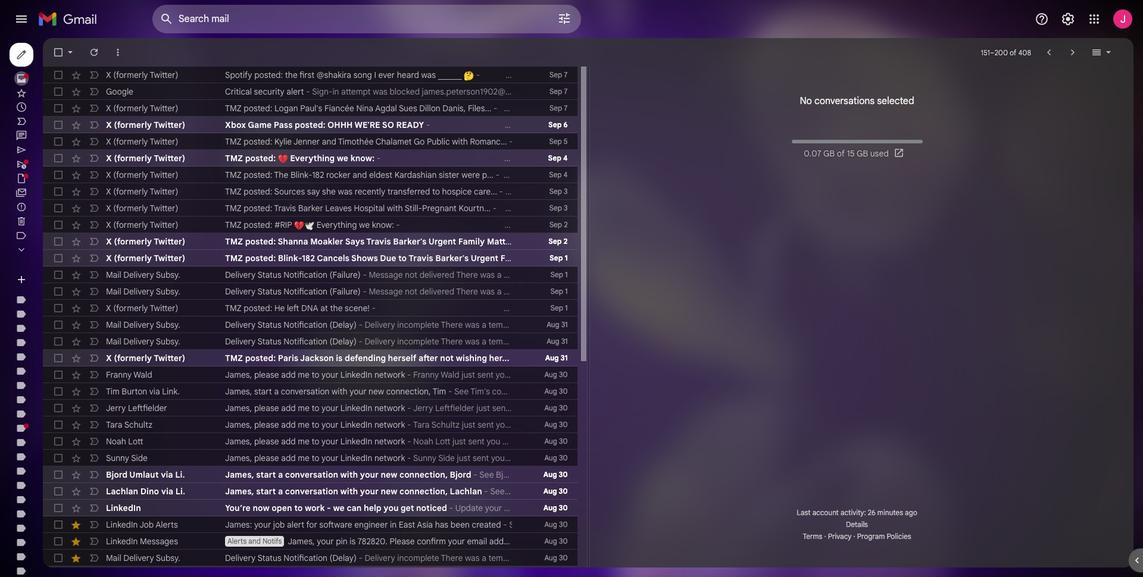 Task type: vqa. For each thing, say whether or not it's contained in the screenshot.
CASCADE
no



Task type: locate. For each thing, give the bounding box(es) containing it.
2 (failure) from the top
[[330, 286, 361, 297]]

None checkbox
[[52, 46, 64, 58], [52, 86, 64, 98], [52, 119, 64, 131], [52, 136, 64, 148], [52, 152, 64, 164], [52, 169, 64, 181], [52, 186, 64, 198], [52, 219, 64, 231], [52, 236, 64, 248], [52, 252, 64, 264], [52, 269, 64, 281], [52, 302, 64, 314], [52, 336, 64, 348], [52, 353, 64, 364], [52, 386, 64, 398], [52, 403, 64, 414], [52, 419, 64, 431], [52, 453, 64, 464], [52, 486, 64, 498], [52, 519, 64, 531], [52, 536, 64, 548], [52, 553, 64, 564], [52, 46, 64, 58], [52, 86, 64, 98], [52, 119, 64, 131], [52, 136, 64, 148], [52, 152, 64, 164], [52, 169, 64, 181], [52, 186, 64, 198], [52, 219, 64, 231], [52, 236, 64, 248], [52, 252, 64, 264], [52, 269, 64, 281], [52, 302, 64, 314], [52, 336, 64, 348], [52, 353, 64, 364], [52, 386, 64, 398], [52, 403, 64, 414], [52, 419, 64, 431], [52, 453, 64, 464], [52, 486, 64, 498], [52, 519, 64, 531], [52, 536, 64, 548], [52, 553, 64, 564]]

her...
[[489, 353, 509, 364]]

0 vertical spatial alerts
[[156, 520, 178, 531]]

🤔 image
[[464, 71, 474, 81]]

and left notifs
[[248, 537, 261, 546]]

4 me from the top
[[298, 436, 310, 447]]

3 me from the top
[[298, 420, 310, 431]]

1 notification from the top
[[284, 270, 327, 280]]

182 down shanna
[[302, 253, 315, 264]]

3 7 from the top
[[564, 104, 568, 113]]

row containing noah lott
[[43, 433, 577, 450]]

4 network from the top
[[374, 436, 405, 447]]

1 vertical spatial (failure)
[[330, 286, 361, 297]]

· down details link
[[854, 532, 855, 541]]

1 tim from the left
[[106, 386, 120, 397]]

29 row from the top
[[43, 534, 577, 550]]

subsy. for 2nd row from the bottom of the the no conversations selected main content
[[156, 553, 180, 564]]

4 status from the top
[[257, 336, 282, 347]]

your for noah lott
[[322, 436, 338, 447]]

mail
[[106, 270, 121, 280], [106, 286, 121, 297], [106, 320, 121, 330], [106, 336, 121, 347], [106, 553, 121, 564]]

gmail image
[[38, 7, 103, 31]]

tmz posted: blink-182 cancels shows due to travis barker's urgent fa...
[[225, 253, 518, 264]]

support image
[[1035, 12, 1049, 26]]

1 mail delivery subsy. from the top
[[106, 270, 180, 280]]

pin
[[336, 537, 348, 547]]

0 vertical spatial connection,
[[386, 386, 431, 397]]

everything down leaves
[[317, 220, 357, 230]]

tmz
[[225, 103, 242, 114], [225, 136, 242, 147], [225, 153, 243, 164], [225, 170, 242, 180], [225, 186, 242, 197], [225, 203, 242, 214], [225, 220, 242, 230], [225, 236, 243, 247], [225, 253, 243, 264], [225, 303, 242, 314], [225, 353, 243, 364]]

19 row from the top
[[43, 367, 577, 383]]

1 vertical spatial sep 2
[[549, 237, 568, 246]]

0 vertical spatial and
[[322, 136, 336, 147]]

x (formerly twitter) for xbox game pass posted: ohhh we're so ready
[[106, 120, 185, 130]]

0 vertical spatial we
[[337, 153, 348, 164]]

know: up tmz posted: shanna moakler says travis barker's urgent family matter...
[[372, 220, 394, 230]]

privacy link
[[828, 532, 852, 541]]

twitter) for tmz posted: #rip
[[150, 220, 178, 230]]

(failure)
[[330, 270, 361, 280], [330, 286, 361, 297]]

2 30 from the top
[[559, 387, 568, 396]]

go
[[414, 136, 425, 147]]

5 status from the top
[[257, 553, 282, 564]]

with down jackson
[[332, 386, 348, 397]]

lott
[[128, 436, 143, 447]]

lachlan up been
[[450, 486, 482, 497]]

0 horizontal spatial alerts
[[156, 520, 178, 531]]

posted: for he
[[244, 303, 272, 314]]

delivery status notification (failure) - for 18th row from the bottom
[[225, 286, 369, 297]]

been
[[451, 520, 470, 531]]

4 for tmz posted:
[[563, 154, 568, 163]]

5 mail from the top
[[106, 553, 121, 564]]

with for lachlan
[[340, 486, 358, 497]]

sep 1
[[550, 254, 568, 263], [551, 270, 568, 279], [551, 287, 568, 296], [551, 304, 568, 313]]

6 tmz from the top
[[225, 203, 242, 214]]

#rip
[[274, 220, 292, 230]]

terms
[[803, 532, 823, 541]]

11 x (formerly twitter) from the top
[[106, 253, 185, 264]]

family
[[458, 236, 485, 247]]

delivery status notification (delay) - up paris
[[225, 336, 365, 347]]

1 x from the top
[[106, 70, 111, 80]]

twitter) for tmz posted:
[[154, 153, 185, 164]]

1 vertical spatial sep 7
[[550, 87, 568, 96]]

james, please add me to your linkedin network - for wald
[[225, 370, 413, 380]]

(delay) for 17th row from the top
[[330, 336, 357, 347]]

travis up tmz posted: blink-182 cancels shows due to travis barker's urgent fa...
[[366, 236, 391, 247]]

782820.
[[358, 537, 388, 547]]

0 horizontal spatial bjord
[[106, 470, 127, 481]]

everything down jenner
[[290, 153, 335, 164]]

ready
[[396, 120, 424, 130]]

via left link.
[[149, 386, 160, 397]]

1 delivery status notification (failure) - from the top
[[225, 270, 369, 280]]

2 x from the top
[[106, 103, 111, 114]]

sep 2
[[550, 220, 568, 229], [549, 237, 568, 246]]

2 vertical spatial start
[[256, 486, 276, 497]]

0 vertical spatial 31
[[561, 320, 568, 329]]

x (formerly twitter) for tmz posted: kylie jenner and timothée chalamet go public with romanc...
[[106, 136, 178, 147]]

0 vertical spatial (delay)
[[330, 320, 357, 330]]

was
[[421, 70, 436, 80], [338, 186, 353, 197]]

11 30 from the top
[[559, 537, 568, 546]]

rocker
[[326, 170, 351, 180]]

ago
[[905, 509, 917, 517]]

2 add from the top
[[281, 403, 296, 414]]

8 30 from the top
[[559, 487, 568, 496]]

left
[[287, 303, 299, 314]]

0 vertical spatial urgent
[[429, 236, 456, 247]]

new for lachlan
[[381, 486, 397, 497]]

via right dino on the left of page
[[161, 486, 173, 497]]

(formerly for xbox game pass posted: ohhh we're so ready
[[114, 120, 152, 130]]

1 3 from the top
[[564, 187, 568, 196]]

0 vertical spatial via
[[149, 386, 160, 397]]

0 vertical spatial conversation
[[281, 386, 330, 397]]

2 tmz from the top
[[225, 136, 242, 147]]

1 vertical spatial start
[[256, 470, 276, 481]]

3 sep 7 from the top
[[550, 104, 568, 113]]

refresh image
[[88, 46, 100, 58]]

network for sunny side
[[374, 453, 405, 464]]

with right public
[[452, 136, 468, 147]]

first
[[300, 70, 315, 80]]

1 horizontal spatial barker's
[[435, 253, 469, 264]]

status for 17th row from the top
[[257, 336, 282, 347]]

0 vertical spatial 7
[[564, 70, 568, 79]]

@shakira
[[317, 70, 351, 80]]

(delay) down scene!
[[330, 320, 357, 330]]

james, for bjord umlaut via li.
[[225, 470, 254, 481]]

work
[[305, 503, 325, 514]]

with down james, start a conversation with your new connection, bjord -
[[340, 486, 358, 497]]

posted: for shanna
[[245, 236, 276, 247]]

notifs
[[263, 537, 282, 546]]

(formerly for tmz posted: #rip
[[113, 220, 148, 230]]

x for xbox game pass posted: ohhh we're so ready
[[106, 120, 112, 130]]

5 add from the top
[[281, 453, 296, 464]]

8 x from the top
[[106, 203, 111, 214]]

0 horizontal spatial and
[[248, 537, 261, 546]]

navigation
[[0, 38, 143, 578]]

31
[[561, 320, 568, 329], [561, 337, 568, 346], [561, 354, 568, 363]]

x for tmz posted: kylie jenner and timothée chalamet go public with romanc...
[[106, 136, 111, 147]]

💔 image right #rip at the left of page
[[294, 221, 304, 231]]

sep 7
[[550, 70, 568, 79], [550, 87, 568, 96], [550, 104, 568, 113]]

5 row from the top
[[43, 133, 577, 150]]

2 please from the top
[[254, 403, 279, 414]]

for
[[306, 520, 317, 531]]

kourtn...
[[459, 203, 491, 214]]

3 delivery status notification (delay) - from the top
[[225, 553, 365, 564]]

0 vertical spatial 182
[[312, 170, 324, 180]]

posted: for #rip
[[244, 220, 272, 230]]

we
[[337, 153, 348, 164], [359, 220, 370, 230], [333, 503, 345, 514]]

x (formerly twitter) for tmz posted: paris jackson is defending herself after not wishing her...
[[106, 353, 185, 364]]

2 x (formerly twitter) from the top
[[106, 103, 178, 114]]

1 vertical spatial was
[[338, 186, 353, 197]]

delivery status notification (delay) - down left
[[225, 320, 365, 330]]

chalamet
[[376, 136, 412, 147]]

sep for 19th row from the bottom
[[551, 270, 563, 279]]

0 vertical spatial sep 2
[[550, 220, 568, 229]]

alert left the for
[[287, 520, 304, 531]]

2 mail delivery subsy. from the top
[[106, 286, 180, 297]]

notification up jackson
[[284, 336, 327, 347]]

conversation
[[281, 386, 330, 397], [285, 470, 338, 481], [285, 486, 338, 497]]

5 tmz from the top
[[225, 186, 242, 197]]

program
[[857, 532, 885, 541]]

8 x (formerly twitter) from the top
[[106, 203, 178, 214]]

tmz for tmz posted: he left dna at the scene! - ‌ ‌ ‌ ‌ ‌ ‌ ‌ ‌ ‌ ‌ ‌ ‌ ‌ ‌ ‌ ‌ ‌ ‌ ‌ ‌ ‌ ‌ ‌ ‌ ‌ ‌ ‌ ‌ ‌ ‌ ‌ ‌ ‌ ‌ ‌ ‌ ‌ ‌ ‌ ‌ ‌ ‌ ‌ ‌ ‌ ‌ ‌ ‌ ‌ ‌ ‌ ‌ ‌ ‌ ‌ ‌ ‌ ‌ ‌ ‌ ‌ ‌ ‌ ‌ ‌ ‌ ‌ ‌ ‌ ‌ ‌ ‌ ‌ ‌ ‌ ‌ ‌ ‌ ‌ ‌ ‌ ‌ ‌ ‌ ‌ ‌ ‌ ‌ ‌ ‌ ‌ ‌ ‌ ‌ ‌ ‌ ‌ ‌ ‌ ‌ ‌
[[225, 303, 242, 314]]

start for james, start a conversation with your new connection, lachlan -
[[256, 486, 276, 497]]

2 delivery status notification (delay) - from the top
[[225, 336, 365, 347]]

x for tmz posted: paris jackson is defending herself after not wishing her...
[[106, 353, 112, 364]]

a for james, start a conversation with your new connection, tim
[[274, 386, 279, 397]]

1 vertical spatial everything we know:
[[314, 220, 394, 230]]

26
[[868, 509, 876, 517]]

tim down not
[[433, 386, 446, 397]]

subsy. for 17th row from the top
[[156, 336, 180, 347]]

1 vertical spatial connection,
[[400, 470, 448, 481]]

0 vertical spatial blink-
[[291, 170, 312, 180]]

urgent down family
[[471, 253, 498, 264]]

2 notification from the top
[[284, 286, 327, 297]]

blink- right the
[[291, 170, 312, 180]]

twitter) for tmz posted: travis barker leaves hospital with still-pregnant kourtn...
[[150, 203, 178, 214]]

alert up logan
[[287, 86, 304, 97]]

and down the "xbox game pass posted: ohhh we're so ready -"
[[322, 136, 336, 147]]

20 row from the top
[[43, 383, 577, 400]]

alerts
[[156, 520, 178, 531], [227, 537, 247, 546]]

1 vertical spatial alerts
[[227, 537, 247, 546]]

1 lachlan from the left
[[106, 486, 138, 497]]

0 vertical spatial 4
[[563, 154, 568, 163]]

barker's up due
[[393, 236, 427, 247]]

0 horizontal spatial tim
[[106, 386, 120, 397]]

1 vertical spatial a
[[278, 470, 283, 481]]

x for tmz posted: logan paul's fiancée nina agdal sues dillon danis, files...
[[106, 103, 111, 114]]

1 vertical spatial travis
[[366, 236, 391, 247]]

1 vertical spatial via
[[161, 470, 173, 481]]

fa...
[[501, 253, 518, 264]]

barker's down family
[[435, 253, 469, 264]]

2 horizontal spatial and
[[353, 170, 367, 180]]

7 30 from the top
[[559, 470, 568, 479]]

we up rocker
[[337, 153, 348, 164]]

5 please from the top
[[254, 453, 279, 464]]

- ‌ ‌ ‌ ‌ ‌ ‌ ‌ ‌ ‌ ‌ ‌ ‌ ‌ ‌ ‌ ‌ ‌ ‌ ‌ ‌ ‌ ‌ ‌ ‌ ‌ ‌ ‌ ‌ ‌ ‌ ‌ ‌ ‌ ‌ ‌ ‌ ‌ ‌ ‌ ‌ ‌ ‌ ‌ ‌ ‌ ‌ ‌ ‌ ‌ ‌ ‌ ‌ ‌ ‌ ‌ ‌ ‌ ‌ ‌ ‌ ‌ ‌ ‌ ‌ ‌ ‌ ‌ ‌ ‌ ‌ ‌ ‌ ‌ ‌ ‌ ‌ ‌ ‌ ‌ ‌ ‌ ‌ ‌ ‌ ‌ ‌ ‌ ‌ ‌ ‌ ‌ ‌ ‌ ‌ ‌ ‌ ‌ ‌ ‌ ‌ ‌ up matter...
[[394, 220, 616, 230]]

p...
[[482, 170, 494, 180]]

james, please add me to your linkedin network - for side
[[225, 453, 413, 464]]

we left can on the bottom
[[333, 503, 345, 514]]

1 vertical spatial conversation
[[285, 470, 338, 481]]

please
[[390, 537, 415, 547]]

0 vertical spatial new
[[369, 386, 384, 397]]

1 tmz from the top
[[225, 103, 242, 114]]

2 mail from the top
[[106, 286, 121, 297]]

3 mail delivery subsy. from the top
[[106, 320, 180, 330]]

1 horizontal spatial alerts
[[227, 537, 247, 546]]

5 mail delivery subsy. from the top
[[106, 553, 180, 564]]

1 horizontal spatial bjord
[[450, 470, 471, 481]]

0 vertical spatial the
[[285, 70, 298, 80]]

wishing
[[456, 353, 487, 364]]

leftfielder
[[128, 403, 167, 414]]

9 x (formerly twitter) from the top
[[106, 220, 178, 230]]

2 row from the top
[[43, 83, 577, 100]]

11 tmz from the top
[[225, 353, 243, 364]]

xbox
[[225, 120, 246, 130]]

james, for franny wald
[[225, 370, 252, 380]]

was right she
[[338, 186, 353, 197]]

tim up jerry on the left of page
[[106, 386, 120, 397]]

1 vertical spatial 2
[[564, 237, 568, 246]]

· right terms 'link'
[[824, 532, 826, 541]]

row containing jerry leftfielder
[[43, 400, 577, 417]]

1 for 19th row from the bottom
[[565, 270, 568, 279]]

is right pin
[[350, 537, 356, 547]]

1 vertical spatial and
[[353, 170, 367, 180]]

1 horizontal spatial travis
[[366, 236, 391, 247]]

is
[[336, 353, 343, 364], [350, 537, 356, 547]]

30 for lott
[[559, 437, 568, 446]]

3 status from the top
[[257, 320, 282, 330]]

please for wald
[[254, 370, 279, 380]]

add
[[281, 370, 296, 380], [281, 403, 296, 414], [281, 420, 296, 431], [281, 436, 296, 447], [281, 453, 296, 464]]

0 horizontal spatial gb
[[823, 148, 835, 159]]

1 li. from the top
[[175, 470, 185, 481]]

182 up say
[[312, 170, 324, 180]]

💔 image
[[278, 154, 288, 164], [294, 221, 304, 231]]

1 (delay) from the top
[[330, 320, 357, 330]]

me for jerry leftfielder
[[298, 403, 310, 414]]

is right jackson
[[336, 353, 343, 364]]

danis,
[[443, 103, 466, 114]]

💔 image for tmz posted:
[[278, 154, 288, 164]]

please for lott
[[254, 436, 279, 447]]

everything we know:
[[288, 153, 375, 164], [314, 220, 394, 230]]

x for tmz posted: travis barker leaves hospital with still-pregnant kourtn...
[[106, 203, 111, 214]]

0 vertical spatial sep 3
[[549, 187, 568, 196]]

4 james, please add me to your linkedin network - from the top
[[225, 436, 413, 447]]

your for sunny side
[[322, 453, 338, 464]]

1 horizontal spatial lachlan
[[450, 486, 482, 497]]

- ‌ ‌ ‌ ‌ ‌ ‌ ‌ ‌ ‌ ‌ ‌ ‌ ‌ ‌ ‌ ‌ ‌ ‌ ‌ ‌ ‌ ‌ ‌ ‌ ‌ ‌ ‌ ‌ ‌ ‌ ‌ ‌ ‌ ‌ ‌ ‌ ‌ ‌ ‌ ‌ ‌ ‌ ‌ ‌ ‌ ‌ ‌ ‌ ‌ ‌ ‌ ‌ ‌ ‌ ‌ ‌ ‌ ‌ ‌ ‌ ‌ ‌ ‌ ‌ ‌ ‌ ‌ ‌ ‌ ‌ ‌ ‌ ‌ ‌ ‌ ‌ ‌ ‌ ‌ ‌ ‌ ‌ ‌ ‌ ‌ ‌ ‌ ‌ ‌ ‌ ‌ ‌ ‌ ‌ ‌ ‌ ‌ ‌ ‌ ‌ ‌ for tmz posted: #rip
[[394, 220, 616, 230]]

he
[[274, 303, 285, 314]]

5 james, please add me to your linkedin network - from the top
[[225, 453, 413, 464]]

2 vertical spatial conversation
[[285, 486, 338, 497]]

0 horizontal spatial travis
[[274, 203, 296, 214]]

1 network from the top
[[374, 370, 405, 380]]

gb right 15
[[857, 148, 868, 159]]

delivery status notification (delay) - down notifs
[[225, 553, 365, 564]]

1 vertical spatial the
[[330, 303, 343, 314]]

tmz for tmz posted: paris jackson is defending herself after not wishing her... -
[[225, 353, 243, 364]]

bjord down sunny
[[106, 470, 127, 481]]

after
[[419, 353, 438, 364]]

0 vertical spatial 2
[[564, 220, 568, 229]]

was right heard on the top
[[421, 70, 436, 80]]

travis right due
[[409, 253, 433, 264]]

1 subsy. from the top
[[156, 270, 180, 280]]

1 vertical spatial blink-
[[278, 253, 302, 264]]

herself
[[388, 353, 416, 364]]

add for jerry leftfielder
[[281, 403, 296, 414]]

1 vertical spatial 31
[[561, 337, 568, 346]]

1 · from the left
[[824, 532, 826, 541]]

aug 31
[[547, 320, 568, 329], [547, 337, 568, 346], [545, 354, 568, 363]]

via right umlaut
[[161, 470, 173, 481]]

- ‌ ‌ ‌ ‌ ‌ ‌ ‌ ‌ ‌ ‌ ‌ ‌ ‌ ‌ ‌ ‌ ‌ ‌ ‌ ‌ ‌ ‌ ‌ ‌ ‌ ‌ ‌ ‌ ‌ ‌ ‌ ‌ ‌ ‌ ‌ ‌ ‌ ‌ ‌ ‌ ‌ ‌ ‌ ‌ ‌ ‌ ‌ ‌ ‌ ‌ ‌ ‌ ‌ ‌ ‌ ‌ ‌ ‌ ‌ ‌ ‌ ‌ ‌ ‌ ‌ ‌ ‌ ‌ ‌ ‌ ‌ ‌ ‌ ‌ ‌ ‌ ‌ ‌ ‌ ‌ ‌ ‌ ‌ ‌ ‌ ‌ ‌ ‌ ‌ ‌ ‌ ‌ ‌ ‌ ‌ ‌ ‌ ‌ ‌ ‌ ‌ up p...
[[375, 153, 596, 164]]

0 horizontal spatial was
[[338, 186, 353, 197]]

the right at
[[330, 303, 343, 314]]

with for bjord
[[340, 470, 358, 481]]

200
[[995, 48, 1008, 57]]

30 for delivery
[[559, 554, 568, 563]]

0 vertical spatial (failure)
[[330, 270, 361, 280]]

- ‌ ‌ ‌ ‌ ‌ ‌ ‌ ‌ ‌ ‌ ‌ ‌ ‌ ‌ ‌ ‌ ‌ ‌ ‌ ‌ ‌ ‌ ‌ ‌ ‌ ‌ ‌ ‌ ‌ ‌ ‌ ‌ ‌ ‌ ‌ ‌ ‌ ‌ ‌ ‌ ‌ ‌ ‌ ‌ ‌ ‌ ‌ ‌ ‌ ‌ ‌ ‌ ‌ ‌ ‌ ‌ ‌ ‌ ‌ ‌ ‌ ‌ ‌ ‌ ‌ ‌ ‌ ‌ ‌ ‌ ‌ ‌ ‌ ‌ ‌ ‌ ‌ ‌ ‌ ‌ ‌ ‌ ‌ ‌ ‌ ‌ ‌ ‌ ‌ ‌ ‌ ‌ ‌ ‌ ‌ ‌ ‌ ‌ ‌ ‌ ‌ for tmz posted:
[[375, 153, 596, 164]]

tmz for tmz posted: logan paul's fiancée nina agdal sues dillon danis, files... -
[[225, 103, 242, 114]]

3 x from the top
[[106, 120, 112, 130]]

notification
[[284, 270, 327, 280], [284, 286, 327, 297], [284, 320, 327, 330], [284, 336, 327, 347], [284, 553, 327, 564]]

a
[[274, 386, 279, 397], [278, 470, 283, 481], [278, 486, 283, 497]]

(formerly for tmz posted: logan paul's fiancée nina agdal sues dillon danis, files...
[[113, 103, 148, 114]]

0 vertical spatial - ‌ ‌ ‌ ‌ ‌ ‌ ‌ ‌ ‌ ‌ ‌ ‌ ‌ ‌ ‌ ‌ ‌ ‌ ‌ ‌ ‌ ‌ ‌ ‌ ‌ ‌ ‌ ‌ ‌ ‌ ‌ ‌ ‌ ‌ ‌ ‌ ‌ ‌ ‌ ‌ ‌ ‌ ‌ ‌ ‌ ‌ ‌ ‌ ‌ ‌ ‌ ‌ ‌ ‌ ‌ ‌ ‌ ‌ ‌ ‌ ‌ ‌ ‌ ‌ ‌ ‌ ‌ ‌ ‌ ‌ ‌ ‌ ‌ ‌ ‌ ‌ ‌ ‌ ‌ ‌ ‌ ‌ ‌ ‌ ‌ ‌ ‌ ‌ ‌ ‌ ‌ ‌ ‌ ‌ ‌ ‌ ‌ ‌ ‌ ‌ ‌
[[375, 153, 596, 164]]

2 vertical spatial delivery status notification (delay) -
[[225, 553, 365, 564]]

li. right dino on the left of page
[[176, 486, 185, 497]]

2 vertical spatial a
[[278, 486, 283, 497]]

tara
[[106, 420, 122, 431]]

sep 4 for tmz posted: the blink-182 rocker and eldest kardashian sister were p...
[[549, 170, 568, 179]]

0 vertical spatial delivery status notification (delay) -
[[225, 320, 365, 330]]

(failure) down "cancels"
[[330, 270, 361, 280]]

li. right umlaut
[[175, 470, 185, 481]]

0 vertical spatial a
[[274, 386, 279, 397]]

1 horizontal spatial ·
[[854, 532, 855, 541]]

3 network from the top
[[374, 420, 405, 431]]

(failure) up scene!
[[330, 286, 361, 297]]

via for burton
[[149, 386, 160, 397]]

notification down "cancels"
[[284, 270, 327, 280]]

connection, for tim
[[386, 386, 431, 397]]

urgent left family
[[429, 236, 456, 247]]

23 row from the top
[[43, 433, 577, 450]]

0 vertical spatial 3
[[564, 187, 568, 196]]

and up tmz posted: sources say she was recently transferred to hospice care... -
[[353, 170, 367, 180]]

the
[[274, 170, 288, 180]]

your for lachlan dino via li.
[[360, 486, 379, 497]]

4 x (formerly twitter) from the top
[[106, 136, 178, 147]]

sues
[[399, 103, 417, 114]]

x (formerly twitter) for tmz posted:
[[106, 153, 185, 164]]

row
[[43, 67, 577, 83], [43, 83, 577, 100], [43, 100, 577, 117], [43, 117, 577, 133], [43, 133, 577, 150], [43, 150, 596, 167], [43, 167, 577, 183], [43, 183, 577, 200], [43, 200, 577, 217], [43, 217, 616, 233], [43, 233, 577, 250], [43, 250, 577, 267], [43, 267, 577, 283], [43, 283, 577, 300], [43, 300, 591, 317], [43, 317, 577, 333], [43, 333, 577, 350], [43, 350, 577, 367], [43, 367, 577, 383], [43, 383, 577, 400], [43, 400, 577, 417], [43, 417, 577, 433], [43, 433, 577, 450], [43, 450, 577, 467], [43, 467, 577, 484], [43, 484, 577, 500], [43, 500, 577, 517], [43, 517, 577, 534], [43, 534, 577, 550], [43, 550, 577, 567], [43, 567, 577, 578]]

linkedin messages
[[106, 537, 178, 547]]

13 x (formerly twitter) from the top
[[106, 353, 185, 364]]

mail delivery subsy. for 17th row from the top
[[106, 336, 180, 347]]

1 horizontal spatial gb
[[857, 148, 868, 159]]

notification down the for
[[284, 553, 327, 564]]

delivery
[[123, 270, 154, 280], [225, 270, 256, 280], [123, 286, 154, 297], [225, 286, 256, 297], [123, 320, 154, 330], [225, 320, 256, 330], [123, 336, 154, 347], [225, 336, 256, 347], [123, 553, 154, 564], [225, 553, 256, 564]]

30 for schultz
[[559, 420, 568, 429]]

(formerly for tmz posted: the blink-182 rocker and eldest kardashian sister were p...
[[113, 170, 148, 180]]

gb left of
[[823, 148, 835, 159]]

please for side
[[254, 453, 279, 464]]

link.
[[162, 386, 180, 397]]

2 network from the top
[[374, 403, 405, 414]]

1 vertical spatial 7
[[564, 87, 568, 96]]

1 horizontal spatial and
[[322, 136, 336, 147]]

4 please from the top
[[254, 436, 279, 447]]

0 vertical spatial know:
[[351, 153, 375, 164]]

0 horizontal spatial barker's
[[393, 236, 427, 247]]

2 status from the top
[[257, 286, 282, 297]]

and
[[322, 136, 336, 147], [353, 170, 367, 180], [248, 537, 261, 546]]

more image
[[112, 46, 124, 58]]

30 for umlaut
[[559, 470, 568, 479]]

1 vertical spatial 💔 image
[[294, 221, 304, 231]]

2 vertical spatial and
[[248, 537, 261, 546]]

mail delivery subsy. for 2nd row from the bottom of the the no conversations selected main content
[[106, 553, 180, 564]]

no conversations selected
[[800, 95, 914, 107]]

everything we know: up says
[[314, 220, 394, 230]]

1 gb from the left
[[823, 148, 835, 159]]

noah
[[106, 436, 126, 447]]

0 vertical spatial barker's
[[393, 236, 427, 247]]

2 vertical spatial travis
[[409, 253, 433, 264]]

james, please add me to your linkedin network - for lott
[[225, 436, 413, 447]]

(delay) up defending
[[330, 336, 357, 347]]

1 vertical spatial urgent
[[471, 253, 498, 264]]

22 row from the top
[[43, 417, 577, 433]]

lachlan down umlaut
[[106, 486, 138, 497]]

notification up dna
[[284, 286, 327, 297]]

james, please add me to your linkedin network - for schultz
[[225, 420, 413, 431]]

None checkbox
[[52, 69, 64, 81], [52, 102, 64, 114], [52, 202, 64, 214], [52, 286, 64, 298], [52, 319, 64, 331], [52, 369, 64, 381], [52, 436, 64, 448], [52, 469, 64, 481], [52, 503, 64, 514], [52, 69, 64, 81], [52, 102, 64, 114], [52, 202, 64, 214], [52, 286, 64, 298], [52, 319, 64, 331], [52, 369, 64, 381], [52, 436, 64, 448], [52, 469, 64, 481], [52, 503, 64, 514]]

3 tmz from the top
[[225, 153, 243, 164]]

7 x (formerly twitter) from the top
[[106, 186, 178, 197]]

2 vertical spatial 31
[[561, 354, 568, 363]]

cancels
[[317, 253, 350, 264]]

were
[[462, 170, 480, 180]]

status for 2nd row from the bottom of the the no conversations selected main content
[[257, 553, 282, 564]]

new
[[369, 386, 384, 397], [381, 470, 397, 481], [381, 486, 397, 497]]

2 vertical spatial 7
[[564, 104, 568, 113]]

(formerly for tmz posted: kylie jenner and timothée chalamet go public with romanc...
[[113, 136, 148, 147]]

(delay) down pin
[[330, 553, 357, 564]]

30 for side
[[559, 454, 568, 463]]

1 vertical spatial aug 31
[[547, 337, 568, 346]]

sep for 24th row from the bottom
[[549, 187, 562, 196]]

5 me from the top
[[298, 453, 310, 464]]

mail delivery subsy.
[[106, 270, 180, 280], [106, 286, 180, 297], [106, 320, 180, 330], [106, 336, 180, 347], [106, 553, 180, 564]]

(formerly for tmz posted: travis barker leaves hospital with still-pregnant kourtn...
[[113, 203, 148, 214]]

0 vertical spatial li.
[[175, 470, 185, 481]]

0 vertical spatial sep 7
[[550, 70, 568, 79]]

12 30 from the top
[[559, 554, 568, 563]]

1 mail from the top
[[106, 270, 121, 280]]

google
[[106, 86, 133, 97]]

0 vertical spatial sep 4
[[548, 154, 568, 163]]

1 vertical spatial delivery status notification (delay) -
[[225, 336, 365, 347]]

0 vertical spatial aug 31
[[547, 320, 568, 329]]

1 please from the top
[[254, 370, 279, 380]]

(formerly
[[113, 70, 148, 80], [113, 103, 148, 114], [114, 120, 152, 130], [113, 136, 148, 147], [114, 153, 152, 164], [113, 170, 148, 180], [113, 186, 148, 197], [113, 203, 148, 214], [113, 220, 148, 230], [114, 236, 152, 247], [114, 253, 152, 264], [113, 303, 148, 314], [114, 353, 152, 364]]

0 vertical spatial was
[[421, 70, 436, 80]]

fiancée
[[325, 103, 354, 114]]

tmz posted: he left dna at the scene! - ‌ ‌ ‌ ‌ ‌ ‌ ‌ ‌ ‌ ‌ ‌ ‌ ‌ ‌ ‌ ‌ ‌ ‌ ‌ ‌ ‌ ‌ ‌ ‌ ‌ ‌ ‌ ‌ ‌ ‌ ‌ ‌ ‌ ‌ ‌ ‌ ‌ ‌ ‌ ‌ ‌ ‌ ‌ ‌ ‌ ‌ ‌ ‌ ‌ ‌ ‌ ‌ ‌ ‌ ‌ ‌ ‌ ‌ ‌ ‌ ‌ ‌ ‌ ‌ ‌ ‌ ‌ ‌ ‌ ‌ ‌ ‌ ‌ ‌ ‌ ‌ ‌ ‌ ‌ ‌ ‌ ‌ ‌ ‌ ‌ ‌ ‌ ‌ ‌ ‌ ‌ ‌ ‌ ‌ ‌ ‌ ‌ ‌ ‌ ‌ ‌
[[225, 303, 591, 314]]

agdal
[[375, 103, 397, 114]]

x (formerly twitter) for spotify posted: the first @shakira song i ever heard was ______
[[106, 70, 178, 80]]

row containing franny wald
[[43, 367, 577, 383]]

1 horizontal spatial 💔 image
[[294, 221, 304, 231]]

notification down dna
[[284, 320, 327, 330]]

bjord up been
[[450, 470, 471, 481]]

care...
[[474, 186, 497, 197]]

1 me from the top
[[298, 370, 310, 380]]

sep 5
[[549, 137, 568, 146]]

advanced search options image
[[553, 7, 576, 30]]

sep 4
[[548, 154, 568, 163], [549, 170, 568, 179]]

with up the james, start a conversation with your new connection, lachlan -
[[340, 470, 358, 481]]

me for noah lott
[[298, 436, 310, 447]]

we down tmz posted: travis barker leaves hospital with still-pregnant kourtn... -
[[359, 220, 370, 230]]

job
[[273, 520, 285, 531]]

2 vertical spatial (delay)
[[330, 553, 357, 564]]

24 row from the top
[[43, 450, 577, 467]]

noticed
[[416, 503, 447, 514]]

None search field
[[152, 5, 581, 33]]

8 tmz from the top
[[225, 236, 243, 247]]

james, for tim burton via link.
[[225, 386, 252, 397]]

3 mail from the top
[[106, 320, 121, 330]]

via for umlaut
[[161, 470, 173, 481]]

3 row from the top
[[43, 100, 577, 117]]

1 x (formerly twitter) from the top
[[106, 70, 178, 80]]

row containing linkedin
[[43, 500, 577, 517]]

network for noah lott
[[374, 436, 405, 447]]

alerts down james:
[[227, 537, 247, 546]]

1 delivery status notification (delay) - from the top
[[225, 320, 365, 330]]

travis up #rip at the left of page
[[274, 203, 296, 214]]

the left "first"
[[285, 70, 298, 80]]

-
[[474, 70, 482, 80], [306, 86, 310, 97], [494, 103, 498, 114], [426, 120, 430, 130], [509, 136, 513, 147], [377, 153, 381, 164], [496, 170, 500, 180], [499, 186, 503, 197], [493, 203, 497, 214], [396, 220, 400, 230], [363, 270, 367, 280], [363, 286, 367, 297], [372, 303, 376, 314], [359, 320, 363, 330], [359, 336, 363, 347], [512, 353, 515, 364], [407, 370, 411, 380], [448, 386, 452, 397], [407, 403, 411, 414], [407, 420, 411, 431], [407, 436, 411, 447], [407, 453, 411, 464], [474, 470, 477, 481], [484, 486, 488, 497], [327, 503, 331, 514], [449, 503, 453, 514], [503, 520, 507, 531], [359, 553, 363, 564]]

james, for tara schultz
[[225, 420, 252, 431]]

barker
[[298, 203, 323, 214]]

0 vertical spatial 💔 image
[[278, 154, 288, 164]]

1 vertical spatial (delay)
[[330, 336, 357, 347]]

everything we know: up rocker
[[288, 153, 375, 164]]

2 james, please add me to your linkedin network - from the top
[[225, 403, 413, 414]]

tmz for tmz posted: travis barker leaves hospital with still-pregnant kourtn... -
[[225, 203, 242, 214]]

3 subsy. from the top
[[156, 320, 180, 330]]

1 horizontal spatial tim
[[433, 386, 446, 397]]

12 x (formerly twitter) from the top
[[106, 303, 178, 314]]

row containing tara schultz
[[43, 417, 577, 433]]

1 vertical spatial new
[[381, 470, 397, 481]]

recently
[[355, 186, 385, 197]]

know: up 'tmz posted: the blink-182 rocker and eldest kardashian sister were p... -'
[[351, 153, 375, 164]]

💔 image up the
[[278, 154, 288, 164]]

2 vertical spatial new
[[381, 486, 397, 497]]

with left the still-
[[387, 203, 403, 214]]

network for jerry leftfielder
[[374, 403, 405, 414]]

tmz posted: logan paul's fiancée nina agdal sues dillon danis, files... -
[[225, 103, 500, 114]]

alerts inside alerts and notifs james, your pin is 782820. please confirm your email address
[[227, 537, 247, 546]]

x
[[106, 70, 111, 80], [106, 103, 111, 114], [106, 120, 112, 130], [106, 136, 111, 147], [106, 153, 112, 164], [106, 170, 111, 180], [106, 186, 111, 197], [106, 203, 111, 214], [106, 220, 111, 230], [106, 236, 112, 247], [106, 253, 112, 264], [106, 303, 111, 314], [106, 353, 112, 364]]

2 3 from the top
[[564, 204, 568, 213]]

blink- down shanna
[[278, 253, 302, 264]]

alerts up messages
[[156, 520, 178, 531]]

0 vertical spatial travis
[[274, 203, 296, 214]]

1 vertical spatial li.
[[176, 486, 185, 497]]

1 vertical spatial sep 4
[[549, 170, 568, 179]]

21 row from the top
[[43, 400, 577, 417]]



Task type: describe. For each thing, give the bounding box(es) containing it.
james, start a conversation with your new connection, tim -
[[225, 386, 454, 397]]

dillon
[[419, 103, 440, 114]]

follow link to manage storage image
[[894, 148, 906, 160]]

1 horizontal spatial was
[[421, 70, 436, 80]]

2 vertical spatial we
[[333, 503, 345, 514]]

settings image
[[1061, 12, 1075, 26]]

1 vertical spatial everything
[[317, 220, 357, 230]]

used
[[870, 148, 889, 159]]

twitter) for spotify posted: the first @shakira song i ever heard was ______
[[150, 70, 178, 80]]

2 · from the left
[[854, 532, 855, 541]]

5 notification from the top
[[284, 553, 327, 564]]

jerry leftfielder
[[106, 403, 167, 414]]

song
[[354, 70, 372, 80]]

burton
[[122, 386, 147, 397]]

matter...
[[487, 236, 521, 247]]

and inside alerts and notifs james, your pin is 782820. please confirm your email address
[[248, 537, 261, 546]]

please for leftfielder
[[254, 403, 279, 414]]

(formerly for tmz posted: he left dna at the scene!
[[113, 303, 148, 314]]

sister
[[439, 170, 459, 180]]

1 row from the top
[[43, 67, 577, 83]]

(failure) for 18th row from the bottom
[[330, 286, 361, 297]]

sep for 18th row from the bottom
[[551, 287, 563, 296]]

can
[[347, 503, 362, 514]]

alerts and notifs james, your pin is 782820. please confirm your email address
[[227, 537, 520, 547]]

1 sep 7 from the top
[[550, 70, 568, 79]]

sep 1 for 12th row
[[550, 254, 568, 263]]

your for tim burton via link.
[[350, 386, 367, 397]]

linkedin job alerts
[[106, 520, 178, 531]]

15 row from the top
[[43, 300, 591, 317]]

at
[[321, 303, 328, 314]]

spotify posted: the first @shakira song i ever heard was ______
[[225, 70, 464, 80]]

6
[[564, 120, 568, 129]]

sep for 27th row from the bottom
[[549, 137, 562, 146]]

jenner
[[294, 136, 320, 147]]

30 row from the top
[[43, 550, 577, 567]]

(formerly for tmz posted: sources say she was recently transferred to hospice care...
[[113, 186, 148, 197]]

posted: for travis
[[244, 203, 272, 214]]

0 vertical spatial everything
[[290, 153, 335, 164]]

nina
[[356, 103, 373, 114]]

conversations
[[815, 95, 875, 107]]

files...
[[468, 103, 492, 114]]

address
[[489, 537, 520, 547]]

0.07 gb of 15 gb used
[[804, 148, 889, 159]]

x for spotify posted: the first @shakira song i ever heard was ______
[[106, 70, 111, 80]]

sep 7 for tmz posted: logan paul's fiancée nina agdal sues dillon danis, files... -
[[550, 104, 568, 113]]

1 7 from the top
[[564, 70, 568, 79]]

email
[[467, 537, 487, 547]]

9 row from the top
[[43, 200, 577, 217]]

your for franny wald
[[322, 370, 338, 380]]

posted: for kylie
[[244, 136, 272, 147]]

aug 30 for burton
[[545, 387, 568, 396]]

job
[[139, 520, 154, 531]]

1 vertical spatial 182
[[302, 253, 315, 264]]

dna
[[301, 303, 318, 314]]

say
[[307, 186, 320, 197]]

jackson
[[300, 353, 334, 364]]

row containing tim burton via link.
[[43, 383, 577, 400]]

x (formerly twitter) for tmz posted: the blink-182 rocker and eldest kardashian sister were p...
[[106, 170, 178, 180]]

0 vertical spatial alert
[[287, 86, 304, 97]]

logan
[[274, 103, 298, 114]]

shows
[[351, 253, 378, 264]]

new for bjord
[[381, 470, 397, 481]]

delivery status notification (failure) - for 19th row from the bottom
[[225, 270, 369, 280]]

sep 2 for tenth row from the top
[[550, 220, 568, 229]]

not
[[440, 353, 454, 364]]

game
[[248, 120, 272, 130]]

activity:
[[841, 509, 866, 517]]

lachlan dino via li.
[[106, 486, 185, 497]]

leaves
[[325, 203, 352, 214]]

1 sep 3 from the top
[[549, 187, 568, 196]]

tara schultz
[[106, 420, 152, 431]]

1 horizontal spatial the
[[330, 303, 343, 314]]

9 30 from the top
[[559, 504, 568, 513]]

1 vertical spatial barker's
[[435, 253, 469, 264]]

row containing lachlan dino via li.
[[43, 484, 577, 500]]

twitter) for tmz posted: sources say she was recently transferred to hospice care...
[[150, 186, 178, 197]]

subsy. for 16th row from the bottom
[[156, 320, 180, 330]]

shanna
[[278, 236, 308, 247]]

1 vertical spatial we
[[359, 220, 370, 230]]

sources
[[274, 186, 305, 197]]

tmz posted: blink-182 cancels shows due to travis barker's urgent fa... link
[[225, 252, 518, 264]]

0 vertical spatial everything we know:
[[288, 153, 375, 164]]

says
[[345, 236, 365, 247]]

hospital
[[354, 203, 385, 214]]

aug 30 for umlaut
[[543, 470, 568, 479]]

30 for burton
[[559, 387, 568, 396]]

sep 1 for 19th row from the bottom
[[551, 270, 568, 279]]

add for franny wald
[[281, 370, 296, 380]]

🕊 image
[[304, 221, 314, 231]]

2 sep 3 from the top
[[549, 204, 568, 213]]

8 row from the top
[[43, 183, 577, 200]]

security
[[254, 86, 284, 97]]

now
[[253, 503, 270, 514]]

aug 30 for job
[[545, 520, 568, 529]]

delivery status notification (delay) - for 17th row from the top
[[225, 336, 365, 347]]

mail delivery subsy. for 18th row from the bottom
[[106, 286, 180, 297]]

franny wald
[[106, 370, 152, 380]]

(formerly for tmz posted: paris jackson is defending herself after not wishing her...
[[114, 353, 152, 364]]

aug 31 for 17th row from the top
[[547, 337, 568, 346]]

me for tara schultz
[[298, 420, 310, 431]]

due
[[380, 253, 396, 264]]

new for tim
[[369, 386, 384, 397]]

last
[[797, 509, 811, 517]]

selected
[[877, 95, 914, 107]]

tmz posted: sources say she was recently transferred to hospice care... -
[[225, 186, 505, 197]]

in
[[390, 520, 397, 531]]

aug 30 for leftfielder
[[545, 404, 568, 413]]

sep for 3rd row
[[550, 104, 562, 113]]

aug 30 for side
[[545, 454, 568, 463]]

aug 31 for 16th row from the bottom
[[547, 320, 568, 329]]

1 horizontal spatial is
[[350, 537, 356, 547]]

sep 7 for critical security alert -
[[550, 87, 568, 96]]

sunny
[[106, 453, 129, 464]]

your for jerry leftfielder
[[322, 403, 338, 414]]

10 row from the top
[[43, 217, 616, 233]]

me for franny wald
[[298, 370, 310, 380]]

mail delivery subsy. for 16th row from the bottom
[[106, 320, 180, 330]]

11 row from the top
[[43, 233, 577, 250]]

1 vertical spatial know:
[[372, 220, 394, 230]]

tmz posted: shanna moakler says travis barker's urgent family matter...
[[225, 236, 521, 247]]

151 200
[[981, 48, 1008, 57]]

pass
[[274, 120, 293, 130]]

we're
[[355, 120, 380, 130]]

pregnant
[[422, 203, 457, 214]]

31 for 17th row from the top
[[561, 337, 568, 346]]

asia
[[417, 520, 433, 531]]

31 row from the top
[[43, 567, 577, 578]]

tmz posted: kylie jenner and timothée chalamet go public with romanc... -
[[225, 136, 515, 147]]

james, start a conversation with your new connection, bjord -
[[225, 470, 480, 481]]

subsy. for 19th row from the bottom
[[156, 270, 180, 280]]

she
[[322, 186, 336, 197]]

so
[[382, 120, 394, 130]]

12 row from the top
[[43, 250, 577, 267]]

row containing linkedin messages
[[43, 534, 577, 550]]

noah lott
[[106, 436, 143, 447]]

0.07
[[804, 148, 822, 159]]

twitter) for tmz posted: paris jackson is defending herself after not wishing her...
[[154, 353, 185, 364]]

30 for wald
[[559, 370, 568, 379]]

no conversations selected main content
[[43, 38, 1134, 578]]

conversation for james, start a conversation with your new connection, tim -
[[281, 386, 330, 397]]

a for james, start a conversation with your new connection, lachlan
[[278, 486, 283, 497]]

sep for 25th row from the bottom
[[549, 170, 562, 179]]

3 notification from the top
[[284, 320, 327, 330]]

30 for job
[[559, 520, 568, 529]]

details
[[846, 520, 868, 529]]

mail for 16th row from the bottom
[[106, 320, 121, 330]]

spotify
[[225, 70, 252, 80]]

you
[[384, 503, 399, 514]]

james: your job alert for software engineer in east asia has been created -
[[225, 520, 509, 531]]

10 x (formerly twitter) from the top
[[106, 236, 185, 247]]

james:
[[225, 520, 252, 531]]

connection, for bjord
[[400, 470, 448, 481]]

0 vertical spatial is
[[336, 353, 343, 364]]

program policies link
[[857, 532, 911, 541]]

public
[[427, 136, 450, 147]]

tmz for tmz posted: #rip
[[225, 220, 242, 230]]

jerry
[[106, 403, 126, 414]]

13 row from the top
[[43, 267, 577, 283]]

james, for lachlan dino via li.
[[225, 486, 254, 497]]

row containing google
[[43, 83, 577, 100]]

(delay) for 2nd row from the bottom of the the no conversations selected main content
[[330, 553, 357, 564]]

paul's
[[300, 103, 322, 114]]

critical security alert -
[[225, 86, 312, 97]]

2 lachlan from the left
[[450, 486, 482, 497]]

delivery status notification (delay) - for 16th row from the bottom
[[225, 320, 365, 330]]

17 row from the top
[[43, 333, 577, 350]]

mail for 18th row from the bottom
[[106, 286, 121, 297]]

posted: for sources
[[244, 186, 272, 197]]

posted: for logan
[[244, 103, 272, 114]]

31 for 16th row from the bottom
[[561, 320, 568, 329]]

row containing linkedin job alerts
[[43, 517, 577, 534]]

subsy. for 18th row from the bottom
[[156, 286, 180, 297]]

2 bjord from the left
[[450, 470, 471, 481]]

1 bjord from the left
[[106, 470, 127, 481]]

2 tim from the left
[[433, 386, 446, 397]]

aug 30 for delivery
[[545, 554, 568, 563]]

please for schultz
[[254, 420, 279, 431]]

sunny side
[[106, 453, 148, 464]]

4 notification from the top
[[284, 336, 327, 347]]

no
[[800, 95, 812, 107]]

x (formerly twitter) for tmz posted: travis barker leaves hospital with still-pregnant kourtn...
[[106, 203, 178, 214]]

critical
[[225, 86, 252, 97]]

add for sunny side
[[281, 453, 296, 464]]

created
[[472, 520, 501, 531]]

kardashian
[[395, 170, 437, 180]]

toggle split pane mode image
[[1091, 46, 1103, 58]]

151
[[981, 48, 990, 57]]

30 for dino
[[559, 487, 568, 496]]

0 horizontal spatial the
[[285, 70, 298, 80]]

x (formerly twitter) for tmz posted: logan paul's fiancée nina agdal sues dillon danis, files...
[[106, 103, 178, 114]]

x for tmz posted: sources say she was recently transferred to hospice care...
[[106, 186, 111, 197]]

mail for 2nd row from the bottom of the the no conversations selected main content
[[106, 553, 121, 564]]

search mail image
[[156, 8, 177, 30]]

2 horizontal spatial travis
[[409, 253, 433, 264]]

aug 30 for dino
[[543, 487, 568, 496]]

you're
[[225, 503, 251, 514]]

6 row from the top
[[43, 150, 596, 167]]

scene!
[[345, 303, 370, 314]]

30 for messages
[[559, 537, 568, 546]]

Search mail text field
[[179, 13, 524, 25]]

romanc...
[[470, 136, 507, 147]]

row containing sunny side
[[43, 450, 577, 467]]

twitter) for tmz posted: the blink-182 rocker and eldest kardashian sister were p...
[[150, 170, 178, 180]]

details link
[[846, 520, 868, 529]]

18 row from the top
[[43, 350, 577, 367]]

1 vertical spatial alert
[[287, 520, 304, 531]]

10 x from the top
[[106, 236, 112, 247]]

franny
[[106, 370, 132, 380]]

moakler
[[310, 236, 343, 247]]

sep 1 for 18th row from the bottom
[[551, 287, 568, 296]]

kylie
[[274, 136, 292, 147]]

you're now open to work - we can help you get noticed -
[[225, 503, 455, 514]]

minutes
[[878, 509, 903, 517]]

0 horizontal spatial urgent
[[429, 236, 456, 247]]

7 row from the top
[[43, 167, 577, 183]]

james, for sunny side
[[225, 453, 252, 464]]

2 for 11th row from the top of the the no conversations selected main content
[[564, 237, 568, 246]]

delivery status notification (delay) - for 2nd row from the bottom of the the no conversations selected main content
[[225, 553, 365, 564]]

start for james, start a conversation with your new connection, tim -
[[254, 386, 272, 397]]

4 row from the top
[[43, 117, 577, 133]]

2 gb from the left
[[857, 148, 868, 159]]

tmz posted: #rip
[[225, 220, 294, 230]]

bjord umlaut via li.
[[106, 470, 185, 481]]

main menu image
[[14, 12, 29, 26]]

x for tmz posted:
[[106, 153, 112, 164]]

14 row from the top
[[43, 283, 577, 300]]

11 x from the top
[[106, 253, 112, 264]]

james, for noah lott
[[225, 436, 252, 447]]

15
[[847, 148, 855, 159]]

31 for 18th row
[[561, 354, 568, 363]]

row containing bjord umlaut via li.
[[43, 467, 577, 484]]

policies
[[887, 532, 911, 541]]

of
[[837, 148, 845, 159]]

16 row from the top
[[43, 317, 577, 333]]

add for noah lott
[[281, 436, 296, 447]]

(failure) for 19th row from the bottom
[[330, 270, 361, 280]]



